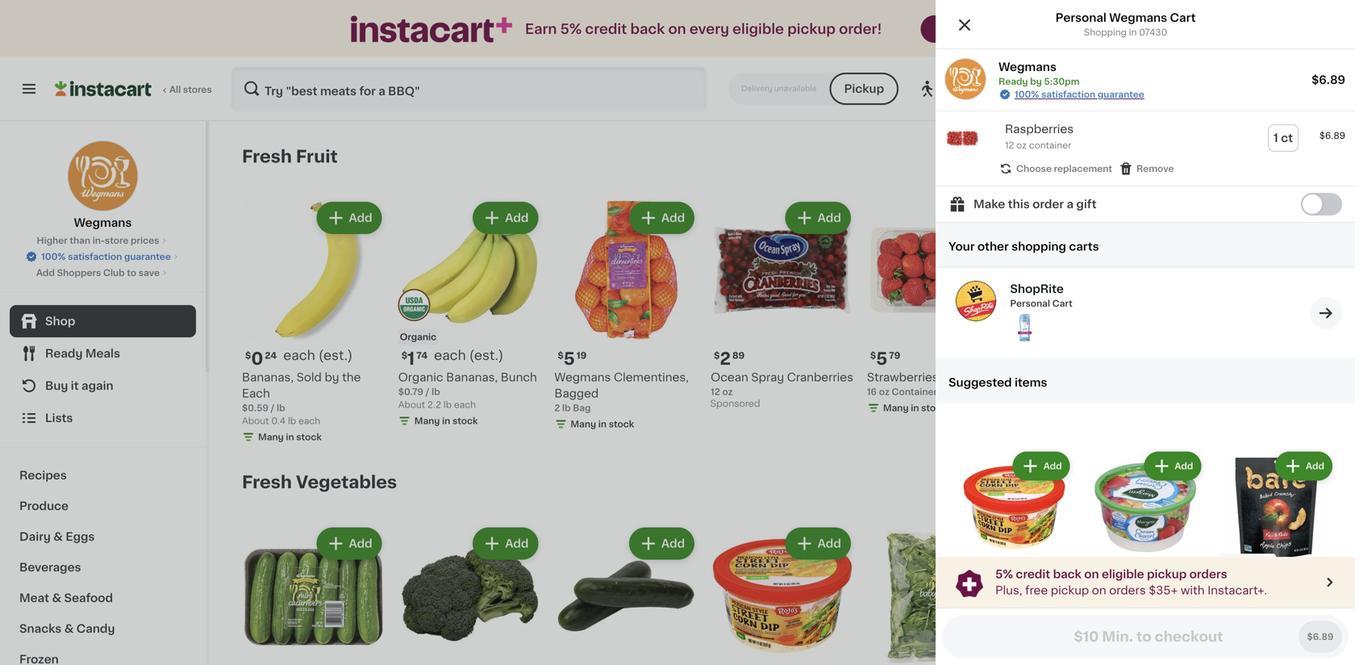 Task type: describe. For each thing, give the bounding box(es) containing it.
every
[[690, 22, 730, 36]]

shopping
[[1085, 28, 1127, 37]]

1 horizontal spatial 2
[[720, 350, 731, 367]]

many down 2.2
[[415, 417, 440, 426]]

recipes link
[[10, 460, 196, 491]]

cart for wegmans
[[1171, 12, 1197, 23]]

ready by 5:30pm link
[[1115, 79, 1251, 98]]

with
[[1182, 585, 1205, 596]]

buy it again link
[[10, 370, 196, 402]]

many in stock down 2.2
[[415, 417, 478, 426]]

strawberries
[[868, 372, 939, 383]]

pickup for pickup at 100 farm view
[[944, 83, 987, 94]]

remove button
[[1119, 161, 1175, 176]]

ct
[[1282, 132, 1294, 144]]

save
[[139, 268, 160, 277]]

oz inside the ocean spray cranberries 12 oz
[[723, 388, 733, 396]]

in down container
[[911, 404, 920, 413]]

ready by 5:30pm
[[1140, 83, 1251, 94]]

items
[[1015, 377, 1048, 388]]

5% inside 5% credit back on eligible pickup orders plus, free pickup on orders $35+ with instacart+.
[[996, 569, 1014, 580]]

raspberries button
[[1006, 123, 1074, 136]]

1 vertical spatial on
[[1085, 569, 1100, 580]]

1 horizontal spatial 100% satisfaction guarantee
[[1015, 90, 1145, 99]]

lb up 2.2
[[432, 388, 440, 396]]

eligible inside 5% credit back on eligible pickup orders plus, free pickup on orders $35+ with instacart+.
[[1103, 569, 1145, 580]]

0 vertical spatial credit
[[586, 22, 627, 36]]

1 vertical spatial pickup
[[1148, 569, 1187, 580]]

item carousel region containing fresh fruit
[[242, 140, 1324, 453]]

1 vertical spatial orders
[[1110, 585, 1147, 596]]

container
[[892, 388, 938, 396]]

$ for $ 1 49
[[1183, 351, 1189, 360]]

wegmans logo image
[[67, 140, 138, 211]]

in-
[[93, 236, 105, 245]]

container
[[1030, 141, 1072, 150]]

19
[[577, 351, 587, 360]]

100% satisfaction guarantee link
[[1015, 88, 1145, 101]]

again
[[82, 380, 114, 391]]

shopping
[[1012, 241, 1067, 252]]

all stores
[[169, 85, 212, 94]]

suggested
[[949, 377, 1013, 388]]

meat & seafood
[[19, 592, 113, 604]]

0 vertical spatial guarantee
[[1098, 90, 1145, 99]]

wegmans link
[[67, 140, 138, 231]]

produce
[[19, 500, 69, 512]]

higher than in-store prices link
[[37, 234, 169, 247]]

item carousel region containing fresh vegetables
[[242, 466, 1324, 665]]

$0.59
[[242, 404, 269, 413]]

bananas, inside bananas, sold by the each $0.59 / lb about 0.4 lb each
[[242, 372, 294, 383]]

2 inside wegmans clementines, bagged 2 lb bag
[[555, 404, 560, 413]]

raspberries image
[[946, 121, 980, 155]]

fruit
[[296, 148, 338, 165]]

pickup at 100 farm view
[[944, 83, 1095, 94]]

secret invisible solid powder fresh antiperspirant/deodorant image
[[1011, 313, 1040, 342]]

sold
[[297, 372, 322, 383]]

view more
[[1155, 477, 1216, 488]]

1 for $ 1 74 each (est.)
[[408, 350, 415, 367]]

0 vertical spatial on
[[669, 22, 687, 36]]

$ for $ 5 79
[[871, 351, 877, 360]]

& for snacks
[[64, 623, 74, 634]]

snacks
[[19, 623, 62, 634]]

oz for strawberries
[[880, 388, 890, 396]]

your other shopping carts
[[949, 241, 1100, 252]]

try free
[[941, 23, 986, 35]]

plus,
[[996, 585, 1023, 596]]

2 vertical spatial on
[[1093, 585, 1107, 596]]

personal wegmans cart shopping in 07430
[[1056, 12, 1197, 37]]

12 inside raspberries 12 oz container
[[1006, 141, 1015, 150]]

1 inside button
[[1274, 132, 1279, 144]]

seafood
[[64, 592, 113, 604]]

0 vertical spatial orders
[[1190, 569, 1228, 580]]

meat & seafood link
[[10, 583, 196, 613]]

stock down bananas, sold by the each $0.59 / lb about 0.4 lb each
[[296, 433, 322, 442]]

& for meat
[[52, 592, 61, 604]]

than
[[70, 236, 90, 245]]

100% satisfaction guarantee inside 100% satisfaction guarantee button
[[41, 252, 171, 261]]

74
[[417, 351, 428, 360]]

lb right 2.2
[[444, 401, 452, 409]]

to
[[127, 268, 136, 277]]

wegmans for wegmans clementines, bagged 2 lb bag
[[555, 372, 611, 383]]

about inside 'organic bananas, bunch $0.79 / lb about 2.2 lb each'
[[398, 401, 426, 409]]

choose replacement
[[1017, 164, 1113, 173]]

many in stock down bag
[[571, 420, 635, 429]]

2 vertical spatial pickup
[[1051, 585, 1090, 596]]

0 horizontal spatial free
[[962, 23, 986, 35]]

bag
[[573, 404, 591, 413]]

spray
[[752, 372, 785, 383]]

each
[[242, 388, 270, 399]]

& for dairy
[[54, 531, 63, 542]]

dairy & eggs
[[19, 531, 95, 542]]

shoprite personal cart
[[1011, 283, 1073, 308]]

5% credit back on eligible pickup orders plus, free pickup on orders $35+ with instacart+.
[[996, 569, 1268, 596]]

the
[[342, 372, 361, 383]]

pickup button
[[830, 73, 899, 105]]

$ 5 79
[[871, 350, 901, 367]]

100% inside 100% satisfaction guarantee link
[[1015, 90, 1040, 99]]

0 vertical spatial $6.89
[[1312, 74, 1346, 86]]

sponsored badge image
[[711, 400, 760, 409]]

your
[[949, 241, 975, 252]]

all
[[169, 85, 181, 94]]

dairy
[[19, 531, 51, 542]]

guarantee inside button
[[124, 252, 171, 261]]

bananas, sold by the each $0.59 / lb about 0.4 lb each
[[242, 372, 361, 426]]

each inside lemons 1 each
[[1030, 388, 1052, 396]]

farm
[[1031, 83, 1062, 94]]

dairy & eggs link
[[10, 521, 196, 552]]

add shoppers club to save link
[[36, 266, 170, 279]]

0.4
[[271, 417, 286, 426]]

07430
[[1140, 28, 1168, 37]]

many down 0.4
[[258, 433, 284, 442]]

$ 1 74 each (est.)
[[402, 349, 504, 367]]

lemons 1 each
[[1024, 372, 1069, 396]]

lists
[[45, 412, 73, 424]]

earn 5% credit back on every eligible pickup order!
[[525, 22, 883, 36]]

0 horizontal spatial back
[[631, 22, 665, 36]]

meat
[[19, 592, 49, 604]]

beverages
[[19, 562, 81, 573]]

organic bananas, bunch $0.79 / lb about 2.2 lb each
[[398, 372, 537, 409]]

shoprite
[[1011, 283, 1064, 295]]

lemons
[[1024, 372, 1069, 383]]

wegmans image
[[946, 59, 986, 99]]

$35+
[[1150, 585, 1179, 596]]

raspberries
[[1006, 123, 1074, 135]]

$ for $ 1 74 each (est.)
[[402, 351, 408, 360]]

shop link
[[10, 305, 196, 337]]

16
[[868, 388, 877, 396]]

in down 'organic bananas, bunch $0.79 / lb about 2.2 lb each' at bottom
[[442, 417, 451, 426]]

lb up 0.4
[[277, 404, 285, 413]]

each inside bananas, sold by the each $0.59 / lb about 0.4 lb each
[[299, 417, 321, 426]]



Task type: vqa. For each thing, say whether or not it's contained in the screenshot.
2 to the left
yes



Task type: locate. For each thing, give the bounding box(es) containing it.
2 (est.) from the left
[[470, 349, 504, 362]]

&
[[54, 531, 63, 542], [52, 592, 61, 604], [64, 623, 74, 634]]

$ left "49"
[[1183, 351, 1189, 360]]

1 horizontal spatial personal
[[1056, 12, 1107, 23]]

many in stock down 0.4
[[258, 433, 322, 442]]

view more button
[[1148, 466, 1233, 499]]

0 horizontal spatial satisfaction
[[68, 252, 122, 261]]

1 horizontal spatial cart
[[1171, 12, 1197, 23]]

$ for $ 0 79
[[1027, 351, 1033, 360]]

2 down bagged
[[555, 404, 560, 413]]

replacement
[[1055, 164, 1113, 173]]

try
[[941, 23, 959, 35]]

in
[[1130, 28, 1138, 37], [911, 404, 920, 413], [442, 417, 451, 426], [599, 420, 607, 429], [286, 433, 294, 442]]

& left candy
[[64, 623, 74, 634]]

organic up 74
[[400, 333, 437, 342]]

1 vertical spatial guarantee
[[124, 252, 171, 261]]

1 horizontal spatial 5:30pm
[[1203, 83, 1251, 94]]

personal inside personal wegmans cart shopping in 07430
[[1056, 12, 1107, 23]]

each inside $ 1 74 each (est.)
[[434, 349, 466, 362]]

/ up 2.2
[[426, 388, 430, 396]]

$ inside $ 0 24 each (est.)
[[245, 351, 251, 360]]

1 horizontal spatial by
[[1031, 77, 1043, 86]]

1 vertical spatial item carousel region
[[242, 466, 1324, 665]]

candy
[[77, 623, 115, 634]]

1 vertical spatial free
[[1026, 585, 1049, 596]]

satisfaction down wegmans ready by 5:30pm
[[1042, 90, 1096, 99]]

0 vertical spatial /
[[426, 388, 430, 396]]

each up sold
[[283, 349, 315, 362]]

guarantee up save
[[124, 252, 171, 261]]

each right 2.2
[[454, 401, 476, 409]]

2.2
[[428, 401, 442, 409]]

79 up lemons
[[1047, 351, 1058, 360]]

pickup
[[788, 22, 836, 36], [1148, 569, 1187, 580], [1051, 585, 1090, 596]]

1 item carousel region from the top
[[242, 140, 1324, 453]]

1 horizontal spatial /
[[426, 388, 430, 396]]

shoppers
[[57, 268, 101, 277]]

oz right 16
[[880, 388, 890, 396]]

1 horizontal spatial satisfaction
[[1042, 90, 1096, 99]]

2 bananas, from the left
[[446, 372, 498, 383]]

1 vertical spatial &
[[52, 592, 61, 604]]

1 horizontal spatial 79
[[1047, 351, 1058, 360]]

0 vertical spatial eligible
[[733, 22, 785, 36]]

bananas, inside 'organic bananas, bunch $0.79 / lb about 2.2 lb each'
[[446, 372, 498, 383]]

79 for 0
[[1047, 351, 1058, 360]]

cart inside personal wegmans cart shopping in 07430
[[1171, 12, 1197, 23]]

$ 5 19
[[558, 350, 587, 367]]

pickup left order!
[[788, 22, 836, 36]]

1 inside $ 1 74 each (est.)
[[408, 350, 415, 367]]

by for the
[[325, 372, 339, 383]]

about down the $0.79
[[398, 401, 426, 409]]

1 vertical spatial about
[[242, 417, 269, 426]]

100% satisfaction guarantee up add shoppers club to save link
[[41, 252, 171, 261]]

fresh vegetables
[[242, 474, 397, 491]]

oz
[[1017, 141, 1027, 150], [723, 388, 733, 396], [880, 388, 890, 396]]

$ inside $ 5 79
[[871, 351, 877, 360]]

1 vertical spatial 100%
[[41, 252, 66, 261]]

personal down "shoprite"
[[1011, 299, 1051, 308]]

0 horizontal spatial 5:30pm
[[1045, 77, 1080, 86]]

1 vertical spatial eligible
[[1103, 569, 1145, 580]]

by inside bananas, sold by the each $0.59 / lb about 0.4 lb each
[[325, 372, 339, 383]]

many in stock down container
[[884, 404, 947, 413]]

0 vertical spatial pickup
[[788, 22, 836, 36]]

0 vertical spatial free
[[962, 23, 986, 35]]

wegmans clementines, bagged 2 lb bag
[[555, 372, 689, 413]]

0 vertical spatial 2
[[720, 350, 731, 367]]

12 down ocean
[[711, 388, 721, 396]]

1 vertical spatial credit
[[1016, 569, 1051, 580]]

oz inside 'strawberries 16 oz container'
[[880, 388, 890, 396]]

1 horizontal spatial 0
[[1033, 350, 1045, 367]]

cart
[[1171, 12, 1197, 23], [1053, 299, 1073, 308]]

0 horizontal spatial 2
[[555, 404, 560, 413]]

1 horizontal spatial back
[[1054, 569, 1082, 580]]

credit right "earn"
[[586, 22, 627, 36]]

4 $ from the left
[[1027, 351, 1033, 360]]

lb inside wegmans clementines, bagged 2 lb bag
[[563, 404, 571, 413]]

pickup inside popup button
[[944, 83, 987, 94]]

ready
[[999, 77, 1029, 86], [1140, 83, 1181, 94]]

0 horizontal spatial cart
[[1053, 299, 1073, 308]]

$ 1 49
[[1183, 350, 1211, 367]]

fresh fruit
[[242, 148, 338, 165]]

0 vertical spatial organic
[[400, 333, 437, 342]]

0 up lemons
[[1033, 350, 1045, 367]]

1 fresh from the top
[[242, 148, 292, 165]]

2 left 89
[[720, 350, 731, 367]]

0 horizontal spatial (est.)
[[319, 349, 353, 362]]

1 ct button
[[1270, 125, 1299, 151]]

1 (est.) from the left
[[319, 349, 353, 362]]

1 vertical spatial /
[[271, 404, 275, 413]]

add shoppers club to save
[[36, 268, 160, 277]]

wegmans up 07430
[[1110, 12, 1168, 23]]

each right 0.4
[[299, 417, 321, 426]]

pickup
[[944, 83, 987, 94], [845, 83, 885, 94]]

personal up shopping
[[1056, 12, 1107, 23]]

organic up the $0.79
[[398, 372, 444, 383]]

1 0 from the left
[[251, 350, 263, 367]]

79
[[1047, 351, 1058, 360], [890, 351, 901, 360]]

$
[[245, 351, 251, 360], [402, 351, 408, 360], [714, 351, 720, 360], [1027, 351, 1033, 360], [558, 351, 564, 360], [871, 351, 877, 360], [1183, 351, 1189, 360]]

orders
[[1190, 569, 1228, 580], [1110, 585, 1147, 596]]

orders left $35+
[[1110, 585, 1147, 596]]

at
[[990, 83, 1003, 94]]

personal inside shoprite personal cart
[[1011, 299, 1051, 308]]

0 for $ 0 79
[[1033, 350, 1045, 367]]

strawberries 16 oz container
[[868, 372, 939, 396]]

oz inside raspberries 12 oz container
[[1017, 141, 1027, 150]]

$6.89
[[1312, 74, 1346, 86], [1320, 131, 1346, 140]]

wegmans ready by 5:30pm
[[999, 61, 1080, 86]]

bagged
[[555, 388, 599, 399]]

ocean spray cranberries 12 oz
[[711, 372, 854, 396]]

0 horizontal spatial 0
[[251, 350, 263, 367]]

1 vertical spatial fresh
[[242, 474, 292, 491]]

79 up strawberries
[[890, 351, 901, 360]]

credit inside 5% credit back on eligible pickup orders plus, free pickup on orders $35+ with instacart+.
[[1016, 569, 1051, 580]]

instacart plus icon image
[[351, 16, 512, 42]]

1 vertical spatial $6.89
[[1320, 131, 1346, 140]]

0 vertical spatial item carousel region
[[242, 140, 1324, 453]]

/ inside 'organic bananas, bunch $0.79 / lb about 2.2 lb each'
[[426, 388, 430, 396]]

0 vertical spatial about
[[398, 401, 426, 409]]

snacks & candy
[[19, 623, 115, 634]]

pickup inside button
[[845, 83, 885, 94]]

$ for $ 2 89
[[714, 351, 720, 360]]

100% inside 100% satisfaction guarantee button
[[41, 252, 66, 261]]

fresh for fresh vegetables
[[242, 474, 292, 491]]

this
[[1009, 199, 1030, 210]]

(est.) up the
[[319, 349, 353, 362]]

cart inside shoprite personal cart
[[1053, 299, 1073, 308]]

5% up plus,
[[996, 569, 1014, 580]]

store
[[105, 236, 129, 245]]

100% satisfaction guarantee down wegmans ready by 5:30pm
[[1015, 90, 1145, 99]]

product group
[[242, 199, 386, 447], [398, 199, 542, 431], [555, 199, 698, 434], [711, 199, 855, 413], [868, 199, 1011, 418], [1024, 199, 1167, 418], [1180, 199, 1324, 418], [956, 448, 1074, 665], [1087, 448, 1205, 665], [1218, 448, 1337, 665], [242, 524, 386, 665], [398, 524, 542, 665], [555, 524, 698, 665], [711, 524, 855, 665], [868, 524, 1011, 665], [1024, 524, 1167, 665], [1180, 524, 1324, 665]]

79 inside $ 0 79
[[1047, 351, 1058, 360]]

each inside 'organic bananas, bunch $0.79 / lb about 2.2 lb each'
[[454, 401, 476, 409]]

many down container
[[884, 404, 909, 413]]

1 horizontal spatial view
[[1155, 477, 1183, 488]]

(est.) up "bunch"
[[470, 349, 504, 362]]

7 $ from the left
[[1183, 351, 1189, 360]]

0 horizontal spatial 100%
[[41, 252, 66, 261]]

personal
[[1056, 12, 1107, 23], [1011, 299, 1051, 308]]

wegmans inside wegmans ready by 5:30pm
[[999, 61, 1057, 73]]

oz down raspberries button on the top of page
[[1017, 141, 1027, 150]]

0 inside $ 0 24 each (est.)
[[251, 350, 263, 367]]

1 bananas, from the left
[[242, 372, 294, 383]]

0 horizontal spatial guarantee
[[124, 252, 171, 261]]

pickup left at
[[944, 83, 987, 94]]

$ inside $ 1 74 each (est.)
[[402, 351, 408, 360]]

5:30pm left 1 button
[[1203, 83, 1251, 94]]

0 vertical spatial &
[[54, 531, 63, 542]]

produce link
[[10, 491, 196, 521]]

1 horizontal spatial 5
[[877, 350, 888, 367]]

1 horizontal spatial pickup
[[944, 83, 987, 94]]

wegmans inside wegmans clementines, bagged 2 lb bag
[[555, 372, 611, 383]]

go to cart image
[[1317, 304, 1337, 323]]

make
[[974, 199, 1006, 210]]

$ left 74
[[402, 351, 408, 360]]

$ 0 79
[[1027, 350, 1058, 367]]

$6.89 inside product group
[[1320, 131, 1346, 140]]

$ 2 89
[[714, 350, 745, 367]]

1 horizontal spatial orders
[[1190, 569, 1228, 580]]

1 horizontal spatial oz
[[880, 388, 890, 396]]

ready inside wegmans ready by 5:30pm
[[999, 77, 1029, 86]]

1 vertical spatial 12
[[711, 388, 721, 396]]

2 79 from the left
[[890, 351, 901, 360]]

0 left 24
[[251, 350, 263, 367]]

wegmans for wegmans
[[74, 217, 132, 228]]

in inside personal wegmans cart shopping in 07430
[[1130, 28, 1138, 37]]

about down "$0.59"
[[242, 417, 269, 426]]

5 up strawberries
[[877, 350, 888, 367]]

24
[[265, 351, 277, 360]]

bunch
[[501, 372, 537, 383]]

$ left 89
[[714, 351, 720, 360]]

product group containing 2
[[711, 199, 855, 413]]

credit
[[586, 22, 627, 36], [1016, 569, 1051, 580]]

1 horizontal spatial guarantee
[[1098, 90, 1145, 99]]

(est.) inside $ 0 24 each (est.)
[[319, 349, 353, 362]]

0 horizontal spatial oz
[[723, 388, 733, 396]]

2 fresh from the top
[[242, 474, 292, 491]]

5:30pm inside wegmans ready by 5:30pm
[[1045, 77, 1080, 86]]

orders up with
[[1190, 569, 1228, 580]]

0 horizontal spatial pickup
[[788, 22, 836, 36]]

1 vertical spatial 2
[[555, 404, 560, 413]]

2 horizontal spatial pickup
[[1148, 569, 1187, 580]]

by for 5:30pm
[[1031, 77, 1043, 86]]

by inside wegmans ready by 5:30pm
[[1031, 77, 1043, 86]]

$ left 24
[[245, 351, 251, 360]]

bananas, down $1.74 each (estimated) element
[[446, 372, 498, 383]]

1 vertical spatial 100% satisfaction guarantee
[[41, 252, 171, 261]]

0 horizontal spatial about
[[242, 417, 269, 426]]

by up product group
[[1184, 83, 1200, 94]]

0 vertical spatial satisfaction
[[1042, 90, 1096, 99]]

12 down raspberries button on the top of page
[[1006, 141, 1015, 150]]

cart for personal
[[1053, 299, 1073, 308]]

guarantee up product group
[[1098, 90, 1145, 99]]

go to cart element
[[1311, 297, 1343, 329]]

view right the farm
[[1065, 83, 1095, 94]]

choose
[[1017, 164, 1052, 173]]

0 vertical spatial personal
[[1056, 12, 1107, 23]]

stock down wegmans clementines, bagged 2 lb bag at bottom
[[609, 420, 635, 429]]

$0.24 each (estimated) element
[[242, 348, 386, 369]]

5:30pm up 100% satisfaction guarantee link
[[1045, 77, 1080, 86]]

wegmans for wegmans ready by 5:30pm
[[999, 61, 1057, 73]]

5% right "earn"
[[561, 22, 582, 36]]

instacart+.
[[1208, 585, 1268, 596]]

$1.74 each (estimated) element
[[398, 348, 542, 369]]

1 vertical spatial view
[[1155, 477, 1183, 488]]

oz up sponsored badge image
[[723, 388, 733, 396]]

wegmans up higher than in-store prices link
[[74, 217, 132, 228]]

by left the
[[325, 372, 339, 383]]

$ for $ 0 24 each (est.)
[[245, 351, 251, 360]]

& right meat
[[52, 592, 61, 604]]

pickup down order!
[[845, 83, 885, 94]]

back inside 5% credit back on eligible pickup orders plus, free pickup on orders $35+ with instacart+.
[[1054, 569, 1082, 580]]

lb left bag
[[563, 404, 571, 413]]

lb right 0.4
[[288, 417, 296, 426]]

49
[[1198, 351, 1211, 360]]

100% down higher
[[41, 252, 66, 261]]

$ inside $ 1 49
[[1183, 351, 1189, 360]]

free right plus,
[[1026, 585, 1049, 596]]

2 0 from the left
[[1033, 350, 1045, 367]]

0 horizontal spatial bananas,
[[242, 372, 294, 383]]

cart down "shoprite"
[[1053, 299, 1073, 308]]

0 horizontal spatial personal
[[1011, 299, 1051, 308]]

1 $ from the left
[[245, 351, 251, 360]]

6 $ from the left
[[871, 351, 877, 360]]

organic for organic bananas, bunch $0.79 / lb about 2.2 lb each
[[398, 372, 444, 383]]

0 horizontal spatial credit
[[586, 22, 627, 36]]

0 horizontal spatial by
[[325, 372, 339, 383]]

in left 07430
[[1130, 28, 1138, 37]]

0 horizontal spatial /
[[271, 404, 275, 413]]

1 for $ 1 49
[[1189, 350, 1197, 367]]

/ inside bananas, sold by the each $0.59 / lb about 0.4 lb each
[[271, 404, 275, 413]]

1 vertical spatial 5%
[[996, 569, 1014, 580]]

bananas, up each
[[242, 372, 294, 383]]

2 5 from the left
[[877, 350, 888, 367]]

pickup up $35+
[[1148, 569, 1187, 580]]

other
[[978, 241, 1009, 252]]

1 horizontal spatial 100%
[[1015, 90, 1040, 99]]

oz for raspberries
[[1017, 141, 1027, 150]]

free right try
[[962, 23, 986, 35]]

in down wegmans clementines, bagged 2 lb bag at bottom
[[599, 420, 607, 429]]

/ up 0.4
[[271, 404, 275, 413]]

0 horizontal spatial view
[[1065, 83, 1095, 94]]

2 vertical spatial &
[[64, 623, 74, 634]]

2 item carousel region from the top
[[242, 466, 1324, 665]]

& left eggs
[[54, 531, 63, 542]]

it
[[71, 380, 79, 391]]

1 horizontal spatial credit
[[1016, 569, 1051, 580]]

organic for organic
[[400, 333, 437, 342]]

1 button
[[1270, 69, 1337, 108]]

1 for lemons 1 each
[[1024, 388, 1028, 396]]

fresh down 0.4
[[242, 474, 292, 491]]

0 horizontal spatial 12
[[711, 388, 721, 396]]

/
[[426, 388, 430, 396], [271, 404, 275, 413]]

100% down wegmans ready by 5:30pm
[[1015, 90, 1040, 99]]

cranberries
[[788, 372, 854, 383]]

snacks & candy link
[[10, 613, 196, 644]]

fresh for fresh fruit
[[242, 148, 292, 165]]

more
[[1185, 477, 1216, 488]]

by right 100 at the top
[[1031, 77, 1043, 86]]

free inside 5% credit back on eligible pickup orders plus, free pickup on orders $35+ with instacart+.
[[1026, 585, 1049, 596]]

0 horizontal spatial 5%
[[561, 22, 582, 36]]

product group
[[936, 111, 1356, 186]]

wegmans up bagged
[[555, 372, 611, 383]]

0 horizontal spatial orders
[[1110, 585, 1147, 596]]

$0.79
[[398, 388, 424, 396]]

$ inside $ 0 79
[[1027, 351, 1033, 360]]

(est.) for 0
[[319, 349, 353, 362]]

$ inside "$ 2 89"
[[714, 351, 720, 360]]

5:30pm
[[1045, 77, 1080, 86], [1203, 83, 1251, 94]]

about inside bananas, sold by the each $0.59 / lb about 0.4 lb each
[[242, 417, 269, 426]]

wegmans inside personal wegmans cart shopping in 07430
[[1110, 12, 1168, 23]]

1 inside button
[[1313, 83, 1318, 94]]

$ for $ 5 19
[[558, 351, 564, 360]]

12 inside the ocean spray cranberries 12 oz
[[711, 388, 721, 396]]

organic inside 'organic bananas, bunch $0.79 / lb about 2.2 lb each'
[[398, 372, 444, 383]]

5 for strawberries
[[877, 350, 888, 367]]

1 vertical spatial organic
[[398, 372, 444, 383]]

higher
[[37, 236, 68, 245]]

0 vertical spatial 12
[[1006, 141, 1015, 150]]

order!
[[839, 22, 883, 36]]

1 horizontal spatial free
[[1026, 585, 1049, 596]]

0 vertical spatial fresh
[[242, 148, 292, 165]]

view
[[1065, 83, 1095, 94], [1155, 477, 1183, 488]]

(est.)
[[319, 349, 353, 362], [470, 349, 504, 362]]

cart up ready by 5:30pm link
[[1171, 12, 1197, 23]]

1 horizontal spatial bananas,
[[446, 372, 498, 383]]

a
[[1067, 199, 1074, 210]]

(est.) for 1
[[470, 349, 504, 362]]

satisfaction inside button
[[68, 252, 122, 261]]

recipes
[[19, 470, 67, 481]]

each right 74
[[434, 349, 466, 362]]

satisfaction
[[1042, 90, 1096, 99], [68, 252, 122, 261]]

1 horizontal spatial ready
[[1140, 83, 1181, 94]]

0 horizontal spatial 5
[[564, 350, 575, 367]]

each down lemons
[[1030, 388, 1052, 396]]

None search field
[[231, 66, 708, 111]]

service type group
[[729, 73, 899, 105]]

$ inside $ 5 19
[[558, 351, 564, 360]]

1 vertical spatial satisfaction
[[68, 252, 122, 261]]

79 for 5
[[890, 351, 901, 360]]

1 5 from the left
[[564, 350, 575, 367]]

add button
[[318, 203, 381, 232], [475, 203, 537, 232], [631, 203, 693, 232], [787, 203, 850, 232], [944, 203, 1006, 232], [1100, 203, 1162, 232], [1257, 203, 1319, 232], [1013, 452, 1071, 481], [1145, 452, 1202, 481], [1276, 452, 1333, 481], [318, 529, 381, 558], [475, 529, 537, 558], [631, 529, 693, 558], [787, 529, 850, 558], [944, 529, 1006, 558], [1100, 529, 1162, 558], [1257, 529, 1319, 558]]

free
[[962, 23, 986, 35], [1026, 585, 1049, 596]]

5 for wegmans clementines, bagged
[[564, 350, 575, 367]]

3 $ from the left
[[714, 351, 720, 360]]

5 left 19
[[564, 350, 575, 367]]

view left more
[[1155, 477, 1183, 488]]

1 vertical spatial back
[[1054, 569, 1082, 580]]

$ 0 24 each (est.)
[[245, 349, 353, 367]]

many
[[884, 404, 909, 413], [415, 417, 440, 426], [571, 420, 597, 429], [258, 433, 284, 442]]

0 horizontal spatial eligible
[[733, 22, 785, 36]]

0 vertical spatial view
[[1065, 83, 1095, 94]]

gift
[[1077, 199, 1097, 210]]

shop
[[45, 316, 75, 327]]

5 $ from the left
[[558, 351, 564, 360]]

0 horizontal spatial 100% satisfaction guarantee
[[41, 252, 171, 261]]

2 $ from the left
[[402, 351, 408, 360]]

stock down container
[[922, 404, 947, 413]]

1 horizontal spatial (est.)
[[470, 349, 504, 362]]

$ left 19
[[558, 351, 564, 360]]

fresh left fruit
[[242, 148, 292, 165]]

bananas,
[[242, 372, 294, 383], [446, 372, 498, 383]]

announcement region
[[936, 557, 1356, 608]]

0 vertical spatial 100%
[[1015, 90, 1040, 99]]

higher than in-store prices
[[37, 236, 159, 245]]

pickup right plus,
[[1051, 585, 1090, 596]]

many down bag
[[571, 420, 597, 429]]

instacart logo image
[[55, 79, 152, 98]]

stock down 'organic bananas, bunch $0.79 / lb about 2.2 lb each' at bottom
[[453, 417, 478, 426]]

pickup at 100 farm view button
[[919, 66, 1095, 111]]

0 vertical spatial 5%
[[561, 22, 582, 36]]

item carousel region
[[242, 140, 1324, 453], [242, 466, 1324, 665]]

carts
[[1070, 241, 1100, 252]]

0 for $ 0 24 each (est.)
[[251, 350, 263, 367]]

choose replacement button
[[999, 161, 1113, 176]]

$ up 16
[[871, 351, 877, 360]]

0 vertical spatial cart
[[1171, 12, 1197, 23]]

$ up the items
[[1027, 351, 1033, 360]]

credit up plus,
[[1016, 569, 1051, 580]]

1 vertical spatial cart
[[1053, 299, 1073, 308]]

1 79 from the left
[[1047, 351, 1058, 360]]

lb
[[432, 388, 440, 396], [444, 401, 452, 409], [277, 404, 285, 413], [563, 404, 571, 413], [288, 417, 296, 426]]

1 horizontal spatial eligible
[[1103, 569, 1145, 580]]

(est.) inside $ 1 74 each (est.)
[[470, 349, 504, 362]]

2 horizontal spatial by
[[1184, 83, 1200, 94]]

satisfaction down higher than in-store prices
[[68, 252, 122, 261]]

79 inside $ 5 79
[[890, 351, 901, 360]]

0 vertical spatial back
[[631, 22, 665, 36]]

1 horizontal spatial about
[[398, 401, 426, 409]]

in down bananas, sold by the each $0.59 / lb about 0.4 lb each
[[286, 433, 294, 442]]

each inside $ 0 24 each (est.)
[[283, 349, 315, 362]]

wegmans up pickup at 100 farm view
[[999, 61, 1057, 73]]

1 inside lemons 1 each
[[1024, 388, 1028, 396]]

pickup for pickup
[[845, 83, 885, 94]]

organic
[[400, 333, 437, 342], [398, 372, 444, 383]]



